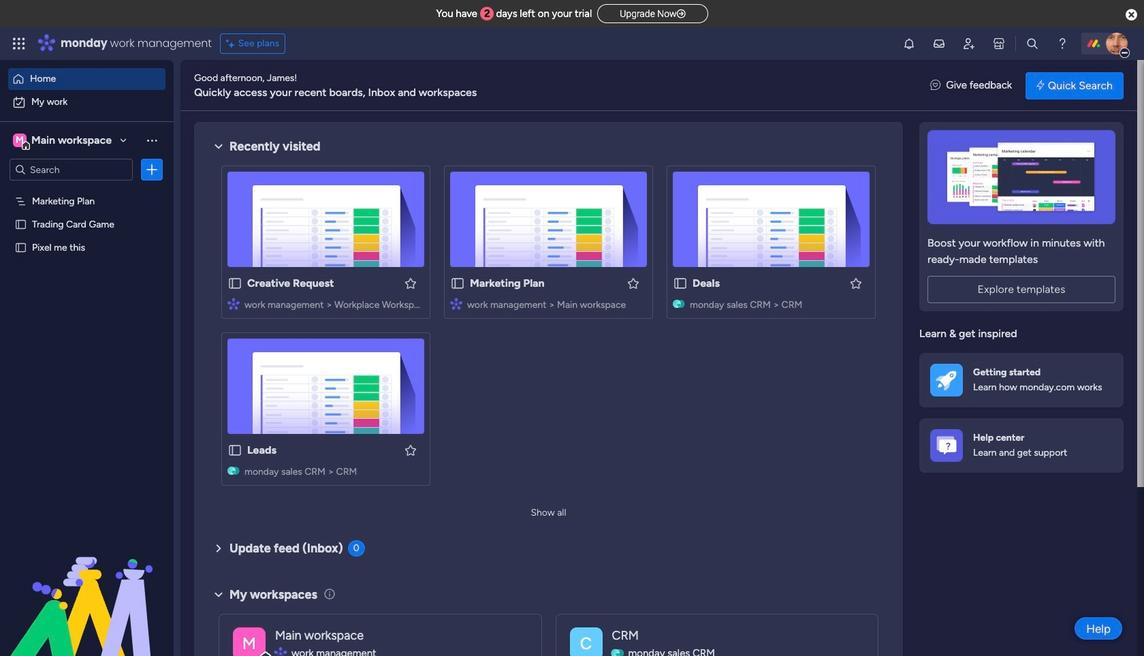 Task type: describe. For each thing, give the bounding box(es) containing it.
notifications image
[[903, 37, 917, 50]]

workspace options image
[[145, 133, 159, 147]]

1 vertical spatial public board image
[[450, 276, 465, 291]]

lottie animation image
[[0, 519, 174, 656]]

open update feed (inbox) image
[[211, 540, 227, 557]]

0 vertical spatial option
[[8, 68, 166, 90]]

help image
[[1056, 37, 1070, 50]]

0 vertical spatial add to favorites image
[[850, 276, 863, 290]]

close recently visited image
[[211, 138, 227, 155]]

v2 user feedback image
[[931, 78, 941, 93]]

close my workspaces image
[[211, 587, 227, 603]]

james peterson image
[[1107, 33, 1128, 55]]

workspace selection element
[[13, 132, 114, 150]]

v2 bolt switch image
[[1037, 78, 1045, 93]]

monday marketplace image
[[993, 37, 1006, 50]]

Search in workspace field
[[29, 162, 114, 178]]

getting started element
[[920, 353, 1124, 407]]

workspace image
[[570, 627, 603, 656]]

templates image image
[[932, 130, 1112, 224]]

1 horizontal spatial workspace image
[[233, 627, 266, 656]]



Task type: vqa. For each thing, say whether or not it's contained in the screenshot.
5
no



Task type: locate. For each thing, give the bounding box(es) containing it.
help center element
[[920, 418, 1124, 473]]

1 vertical spatial add to favorites image
[[404, 443, 418, 457]]

0 vertical spatial workspace image
[[13, 133, 27, 148]]

public board image
[[14, 241, 27, 253], [450, 276, 465, 291]]

list box
[[0, 186, 174, 443]]

option
[[8, 68, 166, 90], [8, 91, 166, 113], [0, 188, 174, 191]]

1 add to favorites image from the left
[[404, 276, 418, 290]]

0 horizontal spatial workspace image
[[13, 133, 27, 148]]

0 vertical spatial public board image
[[14, 241, 27, 253]]

1 horizontal spatial add to favorites image
[[850, 276, 863, 290]]

search everything image
[[1026, 37, 1040, 50]]

0 horizontal spatial add to favorites image
[[404, 443, 418, 457]]

1 vertical spatial workspace image
[[233, 627, 266, 656]]

2 vertical spatial option
[[0, 188, 174, 191]]

options image
[[145, 163, 159, 176]]

0 element
[[348, 540, 365, 557]]

1 horizontal spatial public board image
[[450, 276, 465, 291]]

dapulse rightstroke image
[[677, 9, 686, 19]]

invite members image
[[963, 37, 976, 50]]

workspace image
[[13, 133, 27, 148], [233, 627, 266, 656]]

1 vertical spatial option
[[8, 91, 166, 113]]

0 horizontal spatial add to favorites image
[[404, 276, 418, 290]]

0 horizontal spatial public board image
[[14, 241, 27, 253]]

add to favorites image
[[850, 276, 863, 290], [404, 443, 418, 457]]

1 horizontal spatial add to favorites image
[[627, 276, 641, 290]]

select product image
[[12, 37, 26, 50]]

2 add to favorites image from the left
[[627, 276, 641, 290]]

see plans image
[[226, 36, 238, 51]]

lottie animation element
[[0, 519, 174, 656]]

quick search results list box
[[211, 155, 887, 502]]

add to favorites image
[[404, 276, 418, 290], [627, 276, 641, 290]]

dapulse close image
[[1126, 8, 1138, 22]]

update feed image
[[933, 37, 947, 50]]

public board image
[[14, 217, 27, 230], [228, 276, 243, 291], [673, 276, 688, 291], [228, 443, 243, 458]]



